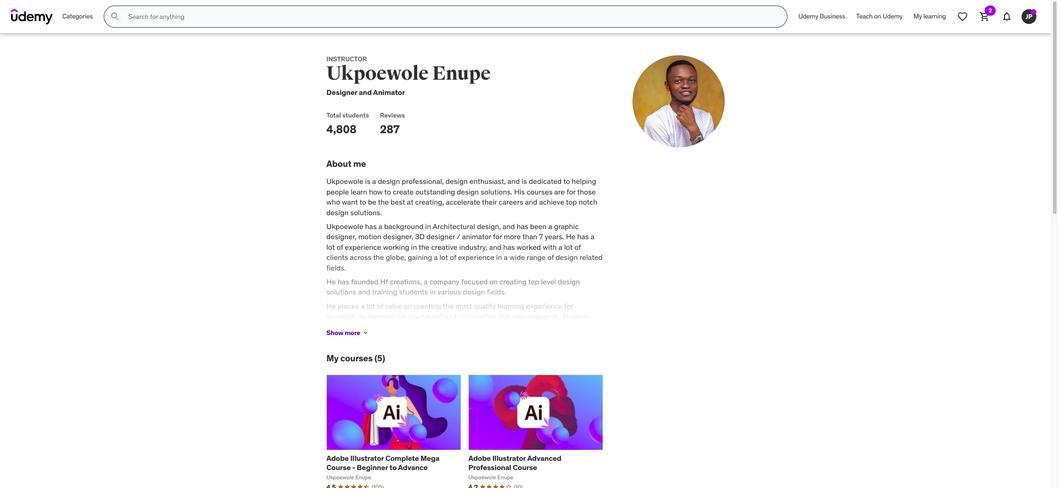 Task type: vqa. For each thing, say whether or not it's contained in the screenshot.
clients
yes



Task type: describe. For each thing, give the bounding box(es) containing it.
create
[[393, 187, 414, 196]]

advance
[[398, 463, 428, 472]]

a inside "he has founded hf creations, a company focused on creating top level design solutions and training students in various design fields."
[[424, 277, 428, 286]]

by
[[359, 312, 367, 321]]

287
[[380, 122, 400, 136]]

course.
[[460, 333, 484, 342]]

are
[[555, 187, 565, 196]]

focused
[[462, 277, 488, 286]]

1 horizontal spatial they
[[555, 322, 569, 331]]

1 horizontal spatial experience
[[458, 253, 495, 262]]

every
[[440, 333, 458, 342]]

business
[[820, 12, 846, 20]]

ukpoewole is a design professional, design enthusiast, and is dedicated to helping people learn how to create outstanding design solutions. his courses are for those who want to be the best at creating, accelerate their careers and achieve top notch design solutions.
[[327, 177, 598, 217]]

challenges
[[397, 322, 432, 331]]

not
[[432, 312, 443, 321]]

udemy business
[[799, 12, 846, 20]]

creative
[[432, 243, 458, 252]]

their
[[482, 198, 497, 207]]

about me
[[327, 158, 366, 169]]

/
[[457, 232, 461, 241]]

on inside teach on udemy link
[[875, 12, 882, 20]]

gain
[[407, 333, 421, 342]]

course for enupe
[[513, 463, 537, 472]]

of up keeping
[[377, 302, 383, 311]]

creations,
[[390, 277, 422, 286]]

about
[[327, 158, 352, 169]]

people
[[327, 187, 349, 196]]

ukpoewole inside adobe illustrator complete mega course - beginner to advance ukpoewole enupe
[[327, 474, 354, 481]]

lot inside he places a lot of value on creating the most quality learning experience for students, by keeping his course not just informative, but also engaging. students will often find tons of challenges and exciting exercises to practice so they can maximize the value they gain from every course.
[[367, 302, 375, 311]]

teach
[[857, 12, 873, 20]]

to inside adobe illustrator complete mega course - beginner to advance ukpoewole enupe
[[390, 463, 397, 472]]

often
[[339, 322, 357, 331]]

for inside ukpoewole is a design professional, design enthusiast, and is dedicated to helping people learn how to create outstanding design solutions. his courses are for those who want to be the best at creating, accelerate their careers and achieve top notch design solutions.
[[567, 187, 576, 196]]

adobe illustrator complete mega course - beginner to advance link
[[327, 454, 440, 472]]

engaging.
[[528, 312, 560, 321]]

notch
[[579, 198, 598, 207]]

1 udemy from the left
[[799, 12, 819, 20]]

and inside he places a lot of value on creating the most quality learning experience for students, by keeping his course not just informative, but also engaging. students will often find tons of challenges and exciting exercises to practice so they can maximize the value they gain from every course.
[[434, 322, 447, 331]]

founded
[[351, 277, 379, 286]]

jp
[[1026, 12, 1033, 21]]

illustrator for beginner
[[351, 454, 384, 463]]

has up motion
[[365, 222, 377, 231]]

a left wide
[[504, 253, 508, 262]]

1 is from the left
[[365, 177, 371, 186]]

creating inside he places a lot of value on creating the most quality learning experience for students, by keeping his course not just informative, but also engaging. students will often find tons of challenges and exciting exercises to practice so they can maximize the value they gain from every course.
[[414, 302, 441, 311]]

of down with
[[548, 253, 554, 262]]

the inside ukpoewole is a design professional, design enthusiast, and is dedicated to helping people learn how to create outstanding design solutions. his courses are for those who want to be the best at creating, accelerate their careers and achieve top notch design solutions.
[[378, 198, 389, 207]]

a down creative
[[434, 253, 438, 262]]

at
[[407, 198, 414, 207]]

places
[[338, 302, 359, 311]]

design,
[[477, 222, 501, 231]]

0 horizontal spatial they
[[391, 333, 405, 342]]

designer
[[327, 88, 358, 97]]

animator
[[462, 232, 492, 241]]

he has founded hf creations, a company focused on creating top level design solutions and training students in various design fields.
[[327, 277, 580, 297]]

helping
[[572, 177, 597, 186]]

7
[[539, 232, 543, 241]]

range
[[527, 253, 546, 262]]

xsmall image
[[362, 330, 370, 337]]

1 designer, from the left
[[327, 232, 357, 241]]

the down find
[[359, 333, 370, 342]]

informative,
[[459, 312, 498, 321]]

animator
[[373, 88, 405, 97]]

will
[[327, 322, 337, 331]]

has up wide
[[504, 243, 515, 252]]

enupe inside adobe illustrator complete mega course - beginner to advance ukpoewole enupe
[[356, 474, 372, 481]]

so
[[546, 322, 553, 331]]

for inside he places a lot of value on creating the most quality learning experience for students, by keeping his course not just informative, but also engaging. students will often find tons of challenges and exciting exercises to practice so they can maximize the value they gain from every course.
[[565, 302, 574, 311]]

keeping
[[369, 312, 395, 321]]

experience inside he places a lot of value on creating the most quality learning experience for students, by keeping his course not just informative, but also engaging. students will often find tons of challenges and exciting exercises to practice so they can maximize the value they gain from every course.
[[526, 302, 563, 311]]

adobe for adobe illustrator advanced professional course
[[469, 454, 491, 463]]

jp link
[[1019, 6, 1041, 28]]

teach on udemy
[[857, 12, 903, 20]]

can
[[571, 322, 583, 331]]

to inside he places a lot of value on creating the most quality learning experience for students, by keeping his course not just informative, but also engaging. students will often find tons of challenges and exciting exercises to practice so they can maximize the value they gain from every course.
[[508, 322, 515, 331]]

complete
[[386, 454, 419, 463]]

a right with
[[559, 243, 563, 252]]

has inside "he has founded hf creations, a company focused on creating top level design solutions and training students in various design fields."
[[338, 277, 349, 286]]

various
[[438, 288, 461, 297]]

solutions
[[327, 288, 357, 297]]

designer
[[427, 232, 455, 241]]

to left be
[[360, 198, 366, 207]]

the left 'globe,'
[[373, 253, 384, 262]]

more inside button
[[345, 329, 360, 337]]

1 vertical spatial value
[[372, 333, 389, 342]]

those
[[578, 187, 596, 196]]

has up the than
[[517, 222, 529, 231]]

udemy image
[[11, 9, 53, 24]]

ukpoewole inside ukpoewole has a background in architectural design, and has been a graphic designer, motion designer, 3d designer / animator for more than 7 years. he has a lot of experience working in the creative industry, and has worked with a lot of clients across the globe, gaining a lot of experience in a wide range of design related fields.
[[327, 222, 364, 231]]

students inside the total students 4,808
[[343, 111, 369, 119]]

and inside 'instructor ukpoewole enupe designer and animator'
[[359, 88, 372, 97]]

wide
[[510, 253, 525, 262]]

to right how
[[385, 187, 391, 196]]

he places a lot of value on creating the most quality learning experience for students, by keeping his course not just informative, but also engaging. students will often find tons of challenges and exciting exercises to practice so they can maximize the value they gain from every course.
[[327, 302, 592, 342]]

related
[[580, 253, 603, 262]]

lot down years.
[[565, 243, 573, 252]]

from
[[423, 333, 438, 342]]

instructor ukpoewole enupe designer and animator
[[327, 55, 491, 97]]

he for he places a lot of value on creating the most quality learning experience for students, by keeping his course not just informative, but also engaging. students will often find tons of challenges and exciting exercises to practice so they can maximize the value they gain from every course.
[[327, 302, 336, 311]]

notifications image
[[1002, 11, 1013, 22]]

clients
[[327, 253, 348, 262]]

a up motion
[[379, 222, 383, 231]]

the up gaining
[[419, 243, 430, 252]]

-
[[352, 463, 355, 472]]

professional
[[469, 463, 512, 472]]

more inside ukpoewole has a background in architectural design, and has been a graphic designer, motion designer, 3d designer / animator for more than 7 years. he has a lot of experience working in the creative industry, and has worked with a lot of clients across the globe, gaining a lot of experience in a wide range of design related fields.
[[504, 232, 521, 241]]

of up clients
[[337, 243, 343, 252]]

(5)
[[375, 353, 385, 364]]

professional,
[[402, 177, 444, 186]]

my learning
[[914, 12, 947, 20]]

adobe for adobe illustrator complete mega course - beginner to advance
[[327, 454, 349, 463]]

been
[[530, 222, 547, 231]]

tons
[[373, 322, 387, 331]]

courses inside ukpoewole is a design professional, design enthusiast, and is dedicated to helping people learn how to create outstanding design solutions. his courses are for those who want to be the best at creating, accelerate their careers and achieve top notch design solutions.
[[527, 187, 553, 196]]

adobe illustrator advanced professional course ukpoewole enupe
[[469, 454, 562, 481]]

a up years.
[[549, 222, 553, 231]]

0 horizontal spatial solutions.
[[351, 208, 382, 217]]

years.
[[545, 232, 565, 241]]

careers
[[499, 198, 524, 207]]

instructor
[[327, 55, 367, 63]]

advanced
[[528, 454, 562, 463]]

to up are
[[564, 177, 570, 186]]

ukpoewole has a background in architectural design, and has been a graphic designer, motion designer, 3d designer / animator for more than 7 years. he has a lot of experience working in the creative industry, and has worked with a lot of clients across the globe, gaining a lot of experience in a wide range of design related fields.
[[327, 222, 603, 272]]

ukpoewole inside 'instructor ukpoewole enupe designer and animator'
[[327, 62, 429, 85]]

for inside ukpoewole has a background in architectural design, and has been a graphic designer, motion designer, 3d designer / animator for more than 7 years. he has a lot of experience working in the creative industry, and has worked with a lot of clients across the globe, gaining a lot of experience in a wide range of design related fields.
[[493, 232, 502, 241]]

0 horizontal spatial courses
[[341, 353, 373, 364]]

my learning link
[[909, 6, 952, 28]]

than
[[523, 232, 538, 241]]

2 link
[[974, 6, 997, 28]]

achieve
[[539, 198, 565, 207]]

my for my courses (5)
[[327, 353, 339, 364]]

adobe illustrator advanced professional course link
[[469, 454, 562, 472]]



Task type: locate. For each thing, give the bounding box(es) containing it.
illustrator up 105 reviews element
[[351, 454, 384, 463]]

teach on udemy link
[[851, 6, 909, 28]]

they left the gain
[[391, 333, 405, 342]]

training
[[372, 288, 398, 297]]

udemy
[[799, 12, 819, 20], [883, 12, 903, 20]]

in left wide
[[496, 253, 502, 262]]

exciting
[[448, 322, 474, 331]]

ukpoewole down want on the top left of page
[[327, 222, 364, 231]]

1 vertical spatial my
[[327, 353, 339, 364]]

2 designer, from the left
[[383, 232, 414, 241]]

on right focused
[[490, 277, 498, 286]]

top left the notch
[[566, 198, 577, 207]]

1 horizontal spatial top
[[566, 198, 577, 207]]

industry,
[[460, 243, 488, 252]]

dedicated
[[529, 177, 562, 186]]

of
[[337, 243, 343, 252], [575, 243, 581, 252], [450, 253, 457, 262], [548, 253, 554, 262], [377, 302, 383, 311], [389, 322, 395, 331]]

ukpoewole up animator
[[327, 62, 429, 85]]

and down not
[[434, 322, 447, 331]]

0 horizontal spatial top
[[529, 277, 540, 286]]

2 vertical spatial for
[[565, 302, 574, 311]]

0 horizontal spatial illustrator
[[351, 454, 384, 463]]

0 vertical spatial he
[[566, 232, 576, 241]]

creating down wide
[[500, 277, 527, 286]]

want
[[342, 198, 358, 207]]

adobe inside adobe illustrator complete mega course - beginner to advance ukpoewole enupe
[[327, 454, 349, 463]]

udemy left business
[[799, 12, 819, 20]]

0 horizontal spatial experience
[[345, 243, 381, 252]]

illustrator inside adobe illustrator advanced professional course ukpoewole enupe
[[493, 454, 526, 463]]

0 horizontal spatial enupe
[[356, 474, 372, 481]]

1 horizontal spatial udemy
[[883, 12, 903, 20]]

2 vertical spatial on
[[404, 302, 413, 311]]

he
[[566, 232, 576, 241], [327, 277, 336, 286], [327, 302, 336, 311]]

solutions. up their on the top left
[[481, 187, 513, 196]]

solutions.
[[481, 187, 513, 196], [351, 208, 382, 217]]

1 vertical spatial solutions.
[[351, 208, 382, 217]]

0 horizontal spatial learning
[[498, 302, 525, 311]]

2 horizontal spatial on
[[875, 12, 882, 20]]

solutions. down be
[[351, 208, 382, 217]]

105 reviews element
[[372, 484, 384, 489]]

1 vertical spatial students
[[399, 288, 428, 297]]

but
[[500, 312, 511, 321]]

for
[[567, 187, 576, 196], [493, 232, 502, 241], [565, 302, 574, 311]]

1 course from the left
[[327, 463, 351, 472]]

1 vertical spatial they
[[391, 333, 405, 342]]

of up related
[[575, 243, 581, 252]]

ukpoewole inside adobe illustrator advanced professional course ukpoewole enupe
[[469, 474, 496, 481]]

just
[[445, 312, 457, 321]]

courses
[[527, 187, 553, 196], [341, 353, 373, 364]]

they
[[555, 322, 569, 331], [391, 333, 405, 342]]

ukpoewole down -
[[327, 474, 354, 481]]

1 horizontal spatial designer,
[[383, 232, 414, 241]]

courses left (5)
[[341, 353, 373, 364]]

2 course from the left
[[513, 463, 537, 472]]

maximize
[[327, 333, 358, 342]]

0 vertical spatial top
[[566, 198, 577, 207]]

ukpoewole enupe image
[[633, 55, 725, 148]]

creating inside "he has founded hf creations, a company focused on creating top level design solutions and training students in various design fields."
[[500, 277, 527, 286]]

0 horizontal spatial more
[[345, 329, 360, 337]]

they right so
[[555, 322, 569, 331]]

on inside "he has founded hf creations, a company focused on creating top level design solutions and training students in various design fields."
[[490, 277, 498, 286]]

submit search image
[[110, 11, 121, 22]]

students
[[562, 312, 592, 321]]

1 horizontal spatial my
[[914, 12, 923, 20]]

lot down creative
[[440, 253, 448, 262]]

1 vertical spatial on
[[490, 277, 498, 286]]

categories
[[62, 12, 93, 20]]

1 horizontal spatial adobe
[[469, 454, 491, 463]]

0 vertical spatial more
[[504, 232, 521, 241]]

top left level
[[529, 277, 540, 286]]

1 horizontal spatial courses
[[527, 187, 553, 196]]

shopping cart with 2 items image
[[980, 11, 991, 22]]

course inside adobe illustrator complete mega course - beginner to advance ukpoewole enupe
[[327, 463, 351, 472]]

students,
[[327, 312, 357, 321]]

you have alerts image
[[1032, 9, 1037, 15]]

and up his at the top left of the page
[[508, 177, 520, 186]]

1 vertical spatial learning
[[498, 302, 525, 311]]

outstanding
[[416, 187, 455, 196]]

he up solutions
[[327, 277, 336, 286]]

0 vertical spatial on
[[875, 12, 882, 20]]

he inside he places a lot of value on creating the most quality learning experience for students, by keeping his course not just informative, but also engaging. students will often find tons of challenges and exciting exercises to practice so they can maximize the value they gain from every course.
[[327, 302, 336, 311]]

in down 3d
[[411, 243, 417, 252]]

mega
[[421, 454, 440, 463]]

my down the maximize
[[327, 353, 339, 364]]

reviews 287
[[380, 111, 405, 136]]

design inside ukpoewole has a background in architectural design, and has been a graphic designer, motion designer, 3d designer / animator for more than 7 years. he has a lot of experience working in the creative industry, and has worked with a lot of clients across the globe, gaining a lot of experience in a wide range of design related fields.
[[556, 253, 578, 262]]

experience up across
[[345, 243, 381, 252]]

illustrator for enupe
[[493, 454, 526, 463]]

for down design,
[[493, 232, 502, 241]]

in down company
[[430, 288, 436, 297]]

and right designer
[[359, 88, 372, 97]]

1 vertical spatial top
[[529, 277, 540, 286]]

he inside "he has founded hf creations, a company focused on creating top level design solutions and training students in various design fields."
[[327, 277, 336, 286]]

lot up by
[[367, 302, 375, 311]]

10 reviews element
[[514, 484, 523, 489]]

0 vertical spatial solutions.
[[481, 187, 513, 196]]

0 horizontal spatial fields.
[[327, 263, 346, 272]]

working
[[383, 243, 410, 252]]

1 horizontal spatial solutions.
[[481, 187, 513, 196]]

most
[[456, 302, 472, 311]]

0 horizontal spatial adobe
[[327, 454, 349, 463]]

exercises
[[476, 322, 507, 331]]

top inside ukpoewole is a design professional, design enthusiast, and is dedicated to helping people learn how to create outstanding design solutions. his courses are for those who want to be the best at creating, accelerate their careers and achieve top notch design solutions.
[[566, 198, 577, 207]]

experience
[[345, 243, 381, 252], [458, 253, 495, 262], [526, 302, 563, 311]]

illustrator up 10 reviews element
[[493, 454, 526, 463]]

show
[[327, 329, 344, 337]]

in
[[425, 222, 431, 231], [411, 243, 417, 252], [496, 253, 502, 262], [430, 288, 436, 297]]

0 vertical spatial learning
[[924, 12, 947, 20]]

students inside "he has founded hf creations, a company focused on creating top level design solutions and training students in various design fields."
[[399, 288, 428, 297]]

0 vertical spatial students
[[343, 111, 369, 119]]

experience down 'industry,'
[[458, 253, 495, 262]]

1 horizontal spatial is
[[522, 177, 527, 186]]

2 horizontal spatial enupe
[[498, 474, 514, 481]]

is
[[365, 177, 371, 186], [522, 177, 527, 186]]

students up 4,808
[[343, 111, 369, 119]]

value down tons
[[372, 333, 389, 342]]

0 horizontal spatial my
[[327, 353, 339, 364]]

0 horizontal spatial on
[[404, 302, 413, 311]]

on
[[875, 12, 882, 20], [490, 277, 498, 286], [404, 302, 413, 311]]

across
[[350, 253, 372, 262]]

gaining
[[408, 253, 432, 262]]

ukpoewole up 'people'
[[327, 177, 364, 186]]

ukpoewole inside ukpoewole is a design professional, design enthusiast, and is dedicated to helping people learn how to create outstanding design solutions. his courses are for those who want to be the best at creating, accelerate their careers and achieve top notch design solutions.
[[327, 177, 364, 186]]

to down but
[[508, 322, 515, 331]]

the right be
[[378, 198, 389, 207]]

and down animator
[[489, 243, 502, 252]]

on inside he places a lot of value on creating the most quality learning experience for students, by keeping his course not just informative, but also engaging. students will often find tons of challenges and exciting exercises to practice so they can maximize the value they gain from every course.
[[404, 302, 413, 311]]

practice
[[517, 322, 544, 331]]

of down creative
[[450, 253, 457, 262]]

1 horizontal spatial enupe
[[432, 62, 491, 85]]

on right teach
[[875, 12, 882, 20]]

his
[[397, 312, 406, 321]]

with
[[543, 243, 557, 252]]

1 vertical spatial more
[[345, 329, 360, 337]]

2 adobe from the left
[[469, 454, 491, 463]]

my courses (5)
[[327, 353, 385, 364]]

a up how
[[372, 177, 376, 186]]

graphic
[[554, 222, 579, 231]]

value up his
[[385, 302, 402, 311]]

wishlist image
[[958, 11, 969, 22]]

experience up engaging.
[[526, 302, 563, 311]]

a inside ukpoewole is a design professional, design enthusiast, and is dedicated to helping people learn how to create outstanding design solutions. his courses are for those who want to be the best at creating, accelerate their careers and achieve top notch design solutions.
[[372, 177, 376, 186]]

of right tons
[[389, 322, 395, 331]]

he down graphic
[[566, 232, 576, 241]]

courses down dedicated
[[527, 187, 553, 196]]

Search for anything text field
[[127, 9, 776, 24]]

best
[[391, 198, 405, 207]]

creating up course
[[414, 302, 441, 311]]

enupe
[[432, 62, 491, 85], [356, 474, 372, 481], [498, 474, 514, 481]]

learning inside my learning link
[[924, 12, 947, 20]]

background
[[384, 222, 424, 231]]

1 adobe from the left
[[327, 454, 349, 463]]

1 vertical spatial fields.
[[487, 288, 507, 297]]

creating
[[500, 277, 527, 286], [414, 302, 441, 311]]

design
[[378, 177, 400, 186], [446, 177, 468, 186], [457, 187, 479, 196], [327, 208, 349, 217], [556, 253, 578, 262], [558, 277, 580, 286], [463, 288, 485, 297]]

0 vertical spatial value
[[385, 302, 402, 311]]

designer,
[[327, 232, 357, 241], [383, 232, 414, 241]]

beginner
[[357, 463, 388, 472]]

reviews
[[380, 111, 405, 119]]

in inside "he has founded hf creations, a company focused on creating top level design solutions and training students in various design fields."
[[430, 288, 436, 297]]

show more
[[327, 329, 360, 337]]

0 vertical spatial experience
[[345, 243, 381, 252]]

0 vertical spatial my
[[914, 12, 923, 20]]

a
[[372, 177, 376, 186], [379, 222, 383, 231], [549, 222, 553, 231], [591, 232, 595, 241], [559, 243, 563, 252], [434, 253, 438, 262], [504, 253, 508, 262], [424, 277, 428, 286], [361, 302, 365, 311]]

a inside he places a lot of value on creating the most quality learning experience for students, by keeping his course not just informative, but also engaging. students will often find tons of challenges and exciting exercises to practice so they can maximize the value they gain from every course.
[[361, 302, 365, 311]]

for up students
[[565, 302, 574, 311]]

enupe inside adobe illustrator advanced professional course ukpoewole enupe
[[498, 474, 514, 481]]

0 vertical spatial creating
[[500, 277, 527, 286]]

udemy business link
[[793, 6, 851, 28]]

my right teach on udemy on the top of the page
[[914, 12, 923, 20]]

fields.
[[327, 263, 346, 272], [487, 288, 507, 297]]

more left the xsmall icon
[[345, 329, 360, 337]]

0 vertical spatial fields.
[[327, 263, 346, 272]]

find
[[358, 322, 371, 331]]

1 horizontal spatial learning
[[924, 12, 947, 20]]

level
[[541, 277, 556, 286]]

2 is from the left
[[522, 177, 527, 186]]

value
[[385, 302, 402, 311], [372, 333, 389, 342]]

is up his at the top left of the page
[[522, 177, 527, 186]]

for right are
[[567, 187, 576, 196]]

adobe illustrator complete mega course - beginner to advance ukpoewole enupe
[[327, 454, 440, 481]]

1 horizontal spatial creating
[[500, 277, 527, 286]]

lot up clients
[[327, 243, 335, 252]]

his
[[514, 187, 525, 196]]

hf
[[380, 277, 388, 286]]

1 horizontal spatial on
[[490, 277, 498, 286]]

course for beginner
[[327, 463, 351, 472]]

company
[[430, 277, 460, 286]]

0 horizontal spatial is
[[365, 177, 371, 186]]

fields. up quality
[[487, 288, 507, 297]]

also
[[512, 312, 526, 321]]

learn
[[351, 187, 367, 196]]

more left the than
[[504, 232, 521, 241]]

course inside adobe illustrator advanced professional course ukpoewole enupe
[[513, 463, 537, 472]]

1 vertical spatial courses
[[341, 353, 373, 364]]

lot
[[327, 243, 335, 252], [565, 243, 573, 252], [440, 253, 448, 262], [367, 302, 375, 311]]

to left advance
[[390, 463, 397, 472]]

course up 10 reviews element
[[513, 463, 537, 472]]

me
[[353, 158, 366, 169]]

1 horizontal spatial course
[[513, 463, 537, 472]]

2 illustrator from the left
[[493, 454, 526, 463]]

1 horizontal spatial fields.
[[487, 288, 507, 297]]

enupe inside 'instructor ukpoewole enupe designer and animator'
[[432, 62, 491, 85]]

1 illustrator from the left
[[351, 454, 384, 463]]

in up designer
[[425, 222, 431, 231]]

students
[[343, 111, 369, 119], [399, 288, 428, 297]]

0 horizontal spatial students
[[343, 111, 369, 119]]

0 vertical spatial for
[[567, 187, 576, 196]]

is up how
[[365, 177, 371, 186]]

my for my learning
[[914, 12, 923, 20]]

to
[[564, 177, 570, 186], [385, 187, 391, 196], [360, 198, 366, 207], [508, 322, 515, 331], [390, 463, 397, 472]]

students down creations, at the bottom left of the page
[[399, 288, 428, 297]]

adobe inside adobe illustrator advanced professional course ukpoewole enupe
[[469, 454, 491, 463]]

has
[[365, 222, 377, 231], [517, 222, 529, 231], [578, 232, 589, 241], [504, 243, 515, 252], [338, 277, 349, 286]]

1 vertical spatial he
[[327, 277, 336, 286]]

be
[[368, 198, 377, 207]]

ukpoewole down professional
[[469, 474, 496, 481]]

learning up but
[[498, 302, 525, 311]]

2 udemy from the left
[[883, 12, 903, 20]]

top inside "he has founded hf creations, a company focused on creating top level design solutions and training students in various design fields."
[[529, 277, 540, 286]]

categories button
[[57, 6, 98, 28]]

1 vertical spatial creating
[[414, 302, 441, 311]]

show more button
[[327, 324, 370, 342]]

he for he has founded hf creations, a company focused on creating top level design solutions and training students in various design fields.
[[327, 277, 336, 286]]

has up solutions
[[338, 277, 349, 286]]

2
[[989, 7, 993, 14]]

designer, up clients
[[327, 232, 357, 241]]

fields. inside ukpoewole has a background in architectural design, and has been a graphic designer, motion designer, 3d designer / animator for more than 7 years. he has a lot of experience working in the creative industry, and has worked with a lot of clients across the globe, gaining a lot of experience in a wide range of design related fields.
[[327, 263, 346, 272]]

1 vertical spatial for
[[493, 232, 502, 241]]

0 horizontal spatial udemy
[[799, 12, 819, 20]]

learning left the wishlist image
[[924, 12, 947, 20]]

learning inside he places a lot of value on creating the most quality learning experience for students, by keeping his course not just informative, but also engaging. students will often find tons of challenges and exciting exercises to practice so they can maximize the value they gain from every course.
[[498, 302, 525, 311]]

motion
[[359, 232, 382, 241]]

learning
[[924, 12, 947, 20], [498, 302, 525, 311]]

1 vertical spatial experience
[[458, 253, 495, 262]]

and
[[359, 88, 372, 97], [508, 177, 520, 186], [525, 198, 538, 207], [503, 222, 515, 231], [489, 243, 502, 252], [358, 288, 371, 297], [434, 322, 447, 331]]

has down graphic
[[578, 232, 589, 241]]

fields. inside "he has founded hf creations, a company focused on creating top level design solutions and training students in various design fields."
[[487, 288, 507, 297]]

1 horizontal spatial illustrator
[[493, 454, 526, 463]]

designer, up 'working'
[[383, 232, 414, 241]]

the up just
[[443, 302, 454, 311]]

0 horizontal spatial creating
[[414, 302, 441, 311]]

illustrator inside adobe illustrator complete mega course - beginner to advance ukpoewole enupe
[[351, 454, 384, 463]]

and inside "he has founded hf creations, a company focused on creating top level design solutions and training students in various design fields."
[[358, 288, 371, 297]]

2 horizontal spatial experience
[[526, 302, 563, 311]]

0 vertical spatial they
[[555, 322, 569, 331]]

udemy right teach
[[883, 12, 903, 20]]

and right careers
[[525, 198, 538, 207]]

he inside ukpoewole has a background in architectural design, and has been a graphic designer, motion designer, 3d designer / animator for more than 7 years. he has a lot of experience working in the creative industry, and has worked with a lot of clients across the globe, gaining a lot of experience in a wide range of design related fields.
[[566, 232, 576, 241]]

2 vertical spatial he
[[327, 302, 336, 311]]

a left company
[[424, 277, 428, 286]]

a up by
[[361, 302, 365, 311]]

and down founded
[[358, 288, 371, 297]]

and right design,
[[503, 222, 515, 231]]

0 horizontal spatial designer,
[[327, 232, 357, 241]]

0 vertical spatial courses
[[527, 187, 553, 196]]

1 horizontal spatial students
[[399, 288, 428, 297]]

he up students,
[[327, 302, 336, 311]]

course left -
[[327, 463, 351, 472]]

0 horizontal spatial course
[[327, 463, 351, 472]]

2 vertical spatial experience
[[526, 302, 563, 311]]

enthusiast,
[[470, 177, 506, 186]]

on up his
[[404, 302, 413, 311]]

a up related
[[591, 232, 595, 241]]

1 horizontal spatial more
[[504, 232, 521, 241]]

fields. down clients
[[327, 263, 346, 272]]

creating,
[[415, 198, 444, 207]]



